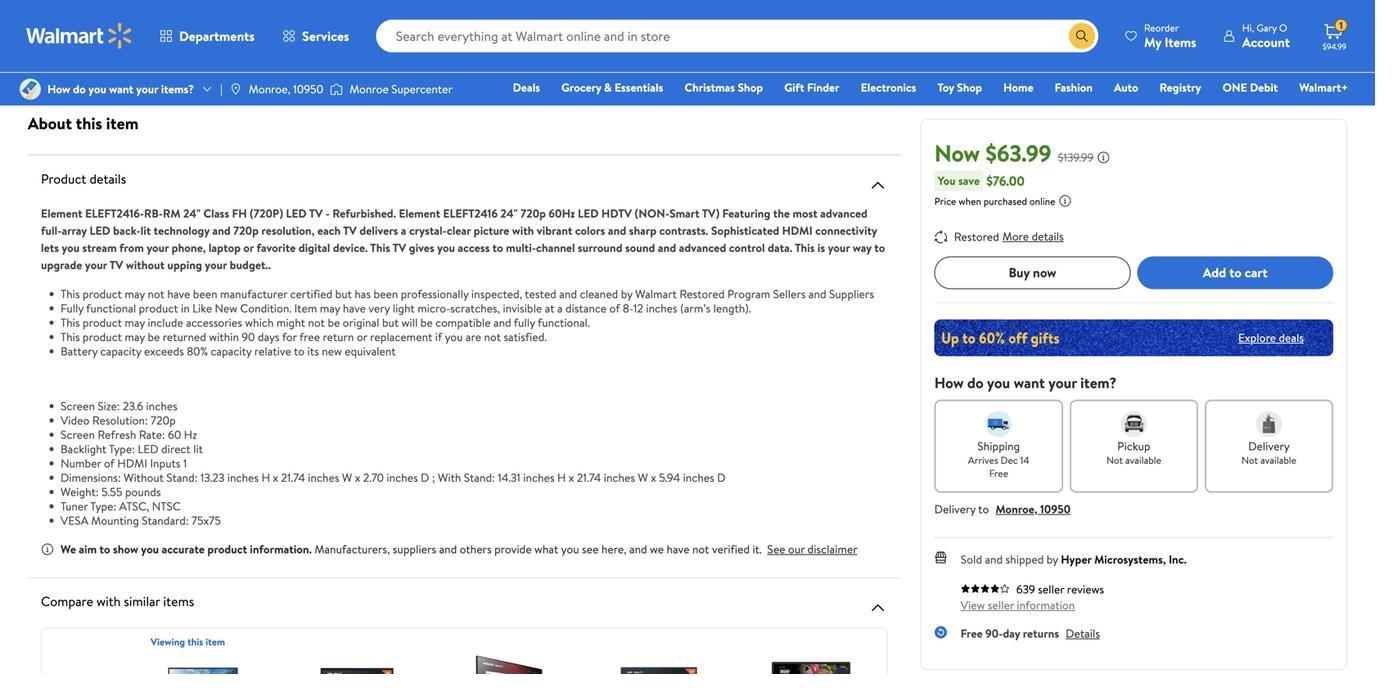 Task type: describe. For each thing, give the bounding box(es) containing it.
featuring
[[723, 206, 771, 222]]

scratches,
[[451, 301, 500, 316]]

it.
[[753, 542, 762, 558]]

1 screen from the top
[[61, 398, 95, 414]]

not right are
[[484, 329, 501, 345]]

12
[[634, 301, 644, 316]]

inches left 2.70
[[308, 470, 339, 486]]

multi-
[[506, 240, 536, 256]]

inches left 5.94
[[604, 470, 635, 486]]

1 horizontal spatial have
[[343, 301, 366, 316]]

1 d from the left
[[421, 470, 429, 486]]

you left see
[[561, 542, 579, 558]]

your down stream
[[85, 257, 107, 273]]

microsystems,
[[1095, 552, 1166, 568]]

2 x from the left
[[355, 470, 361, 486]]

explore deals link
[[1232, 323, 1311, 353]]

registry link
[[1153, 79, 1209, 96]]

1 horizontal spatial advanced
[[821, 206, 868, 222]]

2 product group from the left
[[249, 0, 432, 49]]

channel
[[536, 240, 575, 256]]

by inside this product may not have been manufacturer certified but has been professionally inspected, tested and cleaned by walmart restored program sellers and suppliers fully functional product in like new condition. item may have very light micro-scratches, invisible at a distance of 8-12 inches (arm's length). this product may include accessories which might not be original but will be compatible and fully functional. this product may be returned within 90 days for free return or replacement if you are not satisfied. battery capacity exceeds 80% capacity relative to its new equivalent
[[621, 286, 633, 302]]

to inside this product may not have been manufacturer certified but has been professionally inspected, tested and cleaned by walmart restored program sellers and suppliers fully functional product in like new condition. item may have very light micro-scratches, invisible at a distance of 8-12 inches (arm's length). this product may include accessories which might not be original but will be compatible and fully functional. this product may be returned within 90 days for free return or replacement if you are not satisfied. battery capacity exceeds 80% capacity relative to its new equivalent
[[294, 344, 305, 359]]

return
[[323, 329, 354, 345]]

explore deals
[[1239, 330, 1304, 346]]

this down the fully
[[61, 329, 80, 345]]

sellers
[[773, 286, 806, 302]]

add to cart
[[1203, 264, 1268, 282]]

this for about
[[76, 112, 102, 135]]

direct
[[161, 441, 191, 457]]

others
[[460, 542, 492, 558]]

and right the sellers
[[809, 286, 827, 302]]

of inside this product may not have been manufacturer certified but has been professionally inspected, tested and cleaned by walmart restored program sellers and suppliers fully functional product in like new condition. item may have very light micro-scratches, invisible at a distance of 8-12 inches (arm's length). this product may include accessories which might not be original but will be compatible and fully functional. this product may be returned within 90 days for free return or replacement if you are not satisfied. battery capacity exceeds 80% capacity relative to its new equivalent
[[610, 301, 620, 316]]

do for how do you want your items?
[[73, 81, 86, 97]]

monroe
[[350, 81, 389, 97]]

how for how do you want your items?
[[47, 81, 70, 97]]

delivery for to
[[935, 501, 976, 517]]

23.6
[[123, 398, 143, 414]]

one debit link
[[1216, 79, 1286, 96]]

2 w from the left
[[638, 470, 648, 486]]

to right aim
[[100, 542, 110, 558]]

legal information image
[[1059, 194, 1072, 207]]

manufacturers,
[[315, 542, 390, 558]]

delivery for not
[[1249, 438, 1290, 454]]

hdmi inside screen size: 23.6 inches video resolution: 720p screen refresh rate: 60 hz backlight type: led direct lit number of hdmi inputs 1 dimensions: without stand: 13.23 inches h x 21.74 inches w x 2.70 inches d ; with stand: 14.31 inches h x 21.74 inches w x 5.94 inches d weight: 5.55 pounds tuner type: atsc, ntsc vesa mounting standard: 75x75
[[117, 456, 147, 472]]

free
[[300, 329, 320, 345]]

3.8592 stars out of 5, based on 639 seller reviews element
[[961, 584, 1010, 594]]

we aim to show you accurate product information. manufacturers, suppliers and others provide what you see here, and we have not verified it. see our disclaimer
[[61, 542, 858, 558]]

viewing this item
[[151, 635, 225, 649]]

contrasts.
[[660, 223, 709, 239]]

shipped
[[1006, 552, 1044, 568]]

-
[[326, 206, 330, 222]]

not up include
[[148, 286, 165, 302]]

hi,
[[1243, 21, 1255, 35]]

product details image
[[869, 176, 888, 195]]

laptop
[[209, 240, 241, 256]]

inches right the 23.6
[[146, 398, 178, 414]]

and left others
[[439, 542, 457, 558]]

720p inside screen size: 23.6 inches video resolution: 720p screen refresh rate: 60 hz backlight type: led direct lit number of hdmi inputs 1 dimensions: without stand: 13.23 inches h x 21.74 inches w x 2.70 inches d ; with stand: 14.31 inches h x 21.74 inches w x 5.94 inches d weight: 5.55 pounds tuner type: atsc, ntsc vesa mounting standard: 75x75
[[151, 413, 176, 429]]

you up about this item on the top left
[[88, 81, 106, 97]]

1 horizontal spatial be
[[328, 315, 340, 331]]

and right at
[[559, 286, 577, 302]]

new
[[322, 344, 342, 359]]

1 horizontal spatial restored
[[955, 229, 1000, 245]]

2 stand: from the left
[[464, 470, 495, 486]]

1 element from the left
[[41, 206, 82, 222]]

fully
[[61, 301, 84, 316]]

free inside shipping arrives dec 14 free
[[990, 467, 1009, 480]]

lit inside element eleft2416-rb-rm 24" class fh (720p) led tv - refurbished. element eleft2416 24" 720p 60hz led hdtv (non-smart tv) featuring the most advanced full-array led back-lit technology and 720p resolution, each tv delivers a crystal-clear picture with vibrant colors and sharp contrasts. sophisticated hdmi connectivity lets you stream from your phone, laptop or favorite digital device. this tv gives you access to multi-channel surround sound and advanced control data. this is your way to upgrade your tv without upping your budget..
[[141, 223, 151, 239]]

(720p)
[[250, 206, 283, 222]]

2 capacity from the left
[[211, 344, 252, 359]]

within
[[209, 329, 239, 345]]

this up the battery
[[61, 315, 80, 331]]

search icon image
[[1076, 29, 1089, 43]]

sound
[[626, 240, 655, 256]]

weight:
[[61, 484, 99, 500]]

items
[[1165, 33, 1197, 51]]

and left we
[[630, 542, 647, 558]]

1 vertical spatial type:
[[90, 499, 116, 515]]

4 product group from the left
[[686, 0, 869, 49]]

4 x from the left
[[651, 470, 657, 486]]

if
[[435, 329, 442, 345]]

from
[[119, 240, 144, 256]]

details
[[1066, 626, 1100, 642]]

not right the might
[[308, 315, 325, 331]]

lit inside screen size: 23.6 inches video resolution: 720p screen refresh rate: 60 hz backlight type: led direct lit number of hdmi inputs 1 dimensions: without stand: 13.23 inches h x 21.74 inches w x 2.70 inches d ; with stand: 14.31 inches h x 21.74 inches w x 5.94 inches d weight: 5.55 pounds tuner type: atsc, ntsc vesa mounting standard: 75x75
[[193, 441, 203, 457]]

viewing this item row
[[42, 635, 887, 675]]

the
[[774, 206, 790, 222]]

walmart+
[[1300, 79, 1349, 95]]

most
[[793, 206, 818, 222]]

and down hdtv
[[608, 223, 627, 239]]

to down arrives
[[979, 501, 989, 517]]

my
[[1145, 33, 1162, 51]]

details button
[[1066, 626, 1100, 642]]

electronics
[[861, 79, 917, 95]]

you down array
[[62, 240, 80, 256]]

onn. 24" class hd (720p) led roku smart tv (100012590) image
[[312, 649, 398, 675]]

this left is
[[795, 240, 815, 256]]

condition.
[[240, 301, 292, 316]]

clear
[[447, 223, 471, 239]]

1 vertical spatial by
[[1047, 552, 1059, 568]]

your right is
[[828, 240, 850, 256]]

want for item?
[[1014, 373, 1045, 393]]

without
[[124, 470, 164, 486]]

price
[[935, 194, 957, 208]]

a inside this product may not have been manufacturer certified but has been professionally inspected, tested and cleaned by walmart restored program sellers and suppliers fully functional product in like new condition. item may have very light micro-scratches, invisible at a distance of 8-12 inches (arm's length). this product may include accessories which might not be original but will be compatible and fully functional. this product may be returned within 90 days for free return or replacement if you are not satisfied. battery capacity exceeds 80% capacity relative to its new equivalent
[[558, 301, 563, 316]]

rm
[[163, 206, 181, 222]]

more
[[1003, 229, 1029, 245]]

0 horizontal spatial be
[[148, 329, 160, 345]]

your up without
[[147, 240, 169, 256]]

might
[[277, 315, 305, 331]]

add to cart button
[[1138, 257, 1334, 289]]

restored magnavox 32¨ mv322r led 720p roku tv (refurbished) image
[[465, 649, 550, 675]]

not for delivery
[[1242, 453, 1259, 467]]

vibrant
[[537, 223, 573, 239]]

1 horizontal spatial 1
[[1340, 19, 1343, 33]]

returns
[[1023, 626, 1060, 642]]

for
[[282, 329, 297, 345]]

or inside element eleft2416-rb-rm 24" class fh (720p) led tv - refurbished. element eleft2416 24" 720p 60hz led hdtv (non-smart tv) featuring the most advanced full-array led back-lit technology and 720p resolution, each tv delivers a crystal-clear picture with vibrant colors and sharp contrasts. sophisticated hdmi connectivity lets you stream from your phone, laptop or favorite digital device. this tv gives you access to multi-channel surround sound and advanced control data. this is your way to upgrade your tv without upping your budget..
[[244, 240, 254, 256]]

1 vertical spatial with
[[96, 593, 121, 611]]

you
[[938, 173, 956, 189]]

available for pickup
[[1126, 453, 1162, 467]]

light
[[393, 301, 415, 316]]

atsc,
[[119, 499, 149, 515]]

inches right 14.31
[[523, 470, 555, 486]]

grocery & essentials link
[[554, 79, 671, 96]]

(non-
[[635, 206, 670, 222]]

product down stream
[[83, 286, 122, 302]]

restored inside this product may not have been manufacturer certified but has been professionally inspected, tested and cleaned by walmart restored program sellers and suppliers fully functional product in like new condition. item may have very light micro-scratches, invisible at a distance of 8-12 inches (arm's length). this product may include accessories which might not be original but will be compatible and fully functional. this product may be returned within 90 days for free return or replacement if you are not satisfied. battery capacity exceeds 80% capacity relative to its new equivalent
[[680, 286, 725, 302]]

your left "items?"
[[136, 81, 158, 97]]

about this item
[[28, 112, 139, 135]]

one
[[1223, 79, 1248, 95]]

led up colors
[[578, 206, 599, 222]]

fh
[[232, 206, 247, 222]]

led up resolution,
[[286, 206, 307, 222]]

professionally
[[401, 286, 469, 302]]

a inside element eleft2416-rb-rm 24" class fh (720p) led tv - refurbished. element eleft2416 24" 720p 60hz led hdtv (non-smart tv) featuring the most advanced full-array led back-lit technology and 720p resolution, each tv delivers a crystal-clear picture with vibrant colors and sharp contrasts. sophisticated hdmi connectivity lets you stream from your phone, laptop or favorite digital device. this tv gives you access to multi-channel surround sound and advanced control data. this is your way to upgrade your tv without upping your budget..
[[401, 223, 407, 239]]

seller for view
[[988, 598, 1015, 614]]

2 24" from the left
[[501, 206, 518, 222]]

shop for christmas shop
[[738, 79, 763, 95]]

reviews
[[1068, 582, 1105, 598]]

screen size: 23.6 inches video resolution: 720p screen refresh rate: 60 hz backlight type: led direct lit number of hdmi inputs 1 dimensions: without stand: 13.23 inches h x 21.74 inches w x 2.70 inches d ; with stand: 14.31 inches h x 21.74 inches w x 5.94 inches d weight: 5.55 pounds tuner type: atsc, ntsc vesa mounting standard: 75x75
[[61, 398, 726, 529]]

more details
[[1003, 229, 1064, 245]]

seller for 639
[[1038, 582, 1065, 598]]

refresh
[[98, 427, 136, 443]]

save
[[959, 173, 980, 189]]

arrives
[[968, 453, 999, 467]]

sold and shipped by hyper microsystems, inc.
[[961, 552, 1187, 568]]

is
[[818, 240, 826, 256]]

inches right 2.70
[[387, 470, 418, 486]]

grocery
[[562, 79, 602, 95]]

intent image for shipping image
[[986, 411, 1012, 437]]

your left item?
[[1049, 373, 1077, 393]]

digital
[[299, 240, 330, 256]]

and up laptop
[[212, 223, 231, 239]]

1 horizontal spatial but
[[382, 315, 399, 331]]

inputs
[[150, 456, 181, 472]]

include
[[148, 315, 183, 331]]

0 vertical spatial type:
[[109, 441, 135, 457]]

1 vertical spatial free
[[961, 626, 983, 642]]

view seller information link
[[961, 598, 1075, 614]]

1 vertical spatial advanced
[[679, 240, 727, 256]]

one debit
[[1223, 79, 1279, 95]]

walmart
[[636, 286, 677, 302]]

toy
[[938, 79, 955, 95]]

hyper
[[1061, 552, 1092, 568]]

not for pickup
[[1107, 453, 1123, 467]]

details for product details
[[90, 170, 126, 188]]

fashion link
[[1048, 79, 1101, 96]]

2 horizontal spatial 720p
[[521, 206, 546, 222]]

or inside this product may not have been manufacturer certified but has been professionally inspected, tested and cleaned by walmart restored program sellers and suppliers fully functional product in like new condition. item may have very light micro-scratches, invisible at a distance of 8-12 inches (arm's length). this product may include accessories which might not be original but will be compatible and fully functional. this product may be returned within 90 days for free return or replacement if you are not satisfied. battery capacity exceeds 80% capacity relative to its new equivalent
[[357, 329, 367, 345]]

led up stream
[[90, 223, 110, 239]]

1 product group from the left
[[31, 0, 213, 49]]



Task type: vqa. For each thing, say whether or not it's contained in the screenshot.
5267
no



Task type: locate. For each thing, give the bounding box(es) containing it.
you right show
[[141, 542, 159, 558]]

have left very
[[343, 301, 366, 316]]

0 horizontal spatial advanced
[[679, 240, 727, 256]]

0 horizontal spatial d
[[421, 470, 429, 486]]

0 vertical spatial lit
[[141, 223, 151, 239]]

shop inside christmas shop link
[[738, 79, 763, 95]]

delivers
[[360, 223, 398, 239]]

of inside screen size: 23.6 inches video resolution: 720p screen refresh rate: 60 hz backlight type: led direct lit number of hdmi inputs 1 dimensions: without stand: 13.23 inches h x 21.74 inches w x 2.70 inches d ; with stand: 14.31 inches h x 21.74 inches w x 5.94 inches d weight: 5.55 pounds tuner type: atsc, ntsc vesa mounting standard: 75x75
[[104, 456, 115, 472]]

by left hyper
[[1047, 552, 1059, 568]]

have right we
[[667, 542, 690, 558]]

restored down when
[[955, 229, 1000, 245]]

90
[[242, 329, 255, 345]]

its
[[307, 344, 319, 359]]

disclaimer
[[808, 542, 858, 558]]

returned
[[163, 329, 206, 345]]

3 product group from the left
[[468, 0, 650, 49]]

2 21.74 from the left
[[577, 470, 601, 486]]

3 x from the left
[[569, 470, 574, 486]]

with inside element eleft2416-rb-rm 24" class fh (720p) led tv - refurbished. element eleft2416 24" 720p 60hz led hdtv (non-smart tv) featuring the most advanced full-array led back-lit technology and 720p resolution, each tv delivers a crystal-clear picture with vibrant colors and sharp contrasts. sophisticated hdmi connectivity lets you stream from your phone, laptop or favorite digital device. this tv gives you access to multi-channel surround sound and advanced control data. this is your way to upgrade your tv without upping your budget..
[[512, 223, 534, 239]]

learn more about strikethrough prices image
[[1098, 151, 1111, 164]]

2 element from the left
[[399, 206, 440, 222]]

 image left monroe
[[330, 81, 343, 97]]

product
[[41, 170, 86, 188]]

1 horizontal spatial 10950
[[1041, 501, 1071, 517]]

sophisticated
[[711, 223, 780, 239]]

details inside button
[[1032, 229, 1064, 245]]

led inside screen size: 23.6 inches video resolution: 720p screen refresh rate: 60 hz backlight type: led direct lit number of hdmi inputs 1 dimensions: without stand: 13.23 inches h x 21.74 inches w x 2.70 inches d ; with stand: 14.31 inches h x 21.74 inches w x 5.94 inches d weight: 5.55 pounds tuner type: atsc, ntsc vesa mounting standard: 75x75
[[138, 441, 159, 457]]

monroe, right |
[[249, 81, 291, 97]]

your down laptop
[[205, 257, 227, 273]]

Walmart Site-Wide search field
[[376, 20, 1099, 52]]

0 horizontal spatial shop
[[738, 79, 763, 95]]

1 vertical spatial hdmi
[[117, 456, 147, 472]]

product group up monroe
[[249, 0, 432, 49]]

720p up vibrant
[[521, 206, 546, 222]]

2 horizontal spatial have
[[667, 542, 690, 558]]

and right sold
[[985, 552, 1003, 568]]

$139.99
[[1058, 149, 1094, 165]]

with up the multi-
[[512, 223, 534, 239]]

without
[[126, 257, 165, 273]]

720p left hz
[[151, 413, 176, 429]]

1 horizontal spatial monroe,
[[996, 501, 1038, 517]]

0 vertical spatial restored
[[955, 229, 1000, 245]]

lit down rb-
[[141, 223, 151, 239]]

be left returned
[[148, 329, 160, 345]]

2 d from the left
[[717, 470, 726, 486]]

seller down 3.8592 stars out of 5, based on 639 seller reviews element
[[988, 598, 1015, 614]]

vizio 24" class d-series hd led smart tv d24h-j09 image
[[769, 649, 854, 675]]

$94.99
[[1323, 41, 1347, 52]]

0 vertical spatial how
[[47, 81, 70, 97]]

1 24" from the left
[[183, 206, 201, 222]]

0 vertical spatial delivery
[[1249, 438, 1290, 454]]

intent image for delivery image
[[1257, 411, 1283, 437]]

1 horizontal spatial hdmi
[[782, 223, 813, 239]]

5.55
[[102, 484, 122, 500]]

1 horizontal spatial h
[[558, 470, 566, 486]]

1 horizontal spatial of
[[610, 301, 620, 316]]

$76.00
[[987, 172, 1025, 190]]

be right will
[[421, 315, 433, 331]]

 image
[[20, 79, 41, 100]]

item right viewing
[[206, 635, 225, 649]]

shop for toy shop
[[957, 79, 983, 95]]

1 horizontal spatial d
[[717, 470, 726, 486]]

0 vertical spatial 720p
[[521, 206, 546, 222]]

1 horizontal spatial lit
[[193, 441, 203, 457]]

satisfied.
[[504, 329, 547, 345]]

0 vertical spatial do
[[73, 81, 86, 97]]

1 vertical spatial details
[[1032, 229, 1064, 245]]

1 available from the left
[[1126, 453, 1162, 467]]

1 w from the left
[[342, 470, 352, 486]]

you inside this product may not have been manufacturer certified but has been professionally inspected, tested and cleaned by walmart restored program sellers and suppliers fully functional product in like new condition. item may have very light micro-scratches, invisible at a distance of 8-12 inches (arm's length). this product may include accessories which might not be original but will be compatible and fully functional. this product may be returned within 90 days for free return or replacement if you are not satisfied. battery capacity exceeds 80% capacity relative to its new equivalent
[[445, 329, 463, 345]]

but
[[335, 286, 352, 302], [382, 315, 399, 331]]

1 horizontal spatial delivery
[[1249, 438, 1290, 454]]

product left the in
[[139, 301, 178, 316]]

shop right christmas
[[738, 79, 763, 95]]

1 inside screen size: 23.6 inches video resolution: 720p screen refresh rate: 60 hz backlight type: led direct lit number of hdmi inputs 1 dimensions: without stand: 13.23 inches h x 21.74 inches w x 2.70 inches d ; with stand: 14.31 inches h x 21.74 inches w x 5.94 inches d weight: 5.55 pounds tuner type: atsc, ntsc vesa mounting standard: 75x75
[[183, 456, 187, 472]]

restored right walmart at the top of page
[[680, 286, 725, 302]]

2 not from the left
[[1242, 453, 1259, 467]]

capacity down accessories
[[211, 344, 252, 359]]

2.70
[[363, 470, 384, 486]]

available for delivery
[[1261, 453, 1297, 467]]

1 horizontal spatial want
[[1014, 373, 1045, 393]]

tv left gives
[[393, 240, 406, 256]]

product down 75x75
[[208, 542, 247, 558]]

0 horizontal spatial of
[[104, 456, 115, 472]]

1 x from the left
[[273, 470, 278, 486]]

free
[[990, 467, 1009, 480], [961, 626, 983, 642]]

and
[[212, 223, 231, 239], [608, 223, 627, 239], [658, 240, 677, 256], [559, 286, 577, 302], [809, 286, 827, 302], [494, 315, 512, 331], [439, 542, 457, 558], [630, 542, 647, 558], [985, 552, 1003, 568]]

restored
[[955, 229, 1000, 245], [680, 286, 725, 302]]

0 vertical spatial by
[[621, 286, 633, 302]]

0 horizontal spatial  image
[[229, 83, 242, 96]]

x right 13.23
[[273, 470, 278, 486]]

1 vertical spatial item
[[206, 635, 225, 649]]

1 vertical spatial want
[[1014, 373, 1045, 393]]

&
[[604, 79, 612, 95]]

1 not from the left
[[1107, 453, 1123, 467]]

0 horizontal spatial not
[[1107, 453, 1123, 467]]

0 horizontal spatial hdmi
[[117, 456, 147, 472]]

by left the 12
[[621, 286, 633, 302]]

1 horizontal spatial w
[[638, 470, 648, 486]]

0 vertical spatial want
[[109, 81, 133, 97]]

1 vertical spatial of
[[104, 456, 115, 472]]

1 horizontal spatial capacity
[[211, 344, 252, 359]]

0 vertical spatial 1
[[1340, 19, 1343, 33]]

capacity right the battery
[[100, 344, 141, 359]]

equivalent
[[345, 344, 396, 359]]

0 horizontal spatial lit
[[141, 223, 151, 239]]

not down intent image for pickup
[[1107, 453, 1123, 467]]

2 horizontal spatial be
[[421, 315, 433, 331]]

inches right 5.94
[[683, 470, 715, 486]]

item inside row
[[206, 635, 225, 649]]

product group
[[31, 0, 213, 49], [249, 0, 432, 49], [468, 0, 650, 49], [686, 0, 869, 49]]

item for viewing this item
[[206, 635, 225, 649]]

0 vertical spatial 10950
[[293, 81, 324, 97]]

1 horizontal spatial stand:
[[464, 470, 495, 486]]

buy now
[[1009, 264, 1057, 282]]

toy shop
[[938, 79, 983, 95]]

2 available from the left
[[1261, 453, 1297, 467]]

see
[[768, 542, 786, 558]]

60hz
[[549, 206, 575, 222]]

1 vertical spatial screen
[[61, 427, 95, 443]]

 image for monroe supercenter
[[330, 81, 343, 97]]

1 h from the left
[[262, 470, 270, 486]]

delivery down intent image for delivery
[[1249, 438, 1290, 454]]

available down intent image for delivery
[[1261, 453, 1297, 467]]

;
[[432, 470, 435, 486]]

now
[[1033, 264, 1057, 282]]

1 horizontal spatial 720p
[[233, 223, 259, 239]]

0 horizontal spatial but
[[335, 286, 352, 302]]

1 horizontal spatial element
[[399, 206, 440, 222]]

or right return
[[357, 329, 367, 345]]

1 vertical spatial do
[[968, 373, 984, 393]]

cleaned
[[580, 286, 618, 302]]

tv up device.
[[343, 223, 357, 239]]

product down functional
[[83, 329, 122, 345]]

want up about this item on the top left
[[109, 81, 133, 97]]

type: down the resolution:
[[109, 441, 135, 457]]

1 horizontal spatial this
[[187, 635, 203, 649]]

onn. 32" class hd (720p) led roku smart tv (100012589) image
[[617, 649, 702, 675]]

mounting
[[91, 513, 139, 529]]

tv left the -
[[309, 206, 323, 222]]

not down intent image for delivery
[[1242, 453, 1259, 467]]

1 horizontal spatial a
[[558, 301, 563, 316]]

1 horizontal spatial shop
[[957, 79, 983, 95]]

do up about this item on the top left
[[73, 81, 86, 97]]

to inside button
[[1230, 264, 1242, 282]]

2 vertical spatial 720p
[[151, 413, 176, 429]]

monroe, down dec
[[996, 501, 1038, 517]]

stand: left 14.31
[[464, 470, 495, 486]]

which
[[245, 315, 274, 331]]

eleft2416
[[443, 206, 498, 222]]

with left the similar
[[96, 593, 121, 611]]

available
[[1126, 453, 1162, 467], [1261, 453, 1297, 467]]

0 vertical spatial advanced
[[821, 206, 868, 222]]

rb-
[[144, 206, 163, 222]]

to left cart
[[1230, 264, 1242, 282]]

been
[[193, 286, 218, 302], [374, 286, 398, 302]]

product group up gift
[[686, 0, 869, 49]]

way
[[853, 240, 872, 256]]

item down how do you want your items? on the top
[[106, 112, 139, 135]]

1 horizontal spatial seller
[[1038, 582, 1065, 598]]

screen up number
[[61, 427, 95, 443]]

up to sixty percent off deals. shop now. image
[[935, 320, 1334, 356]]

1 horizontal spatial free
[[990, 467, 1009, 480]]

to left the its at bottom left
[[294, 344, 305, 359]]

fashion
[[1055, 79, 1093, 95]]

but left will
[[382, 315, 399, 331]]

you right the if
[[445, 329, 463, 345]]

1 shop from the left
[[738, 79, 763, 95]]

not inside pickup not available
[[1107, 453, 1123, 467]]

or
[[244, 240, 254, 256], [357, 329, 367, 345]]

you down clear
[[437, 240, 455, 256]]

item
[[106, 112, 139, 135], [206, 635, 225, 649]]

advanced down contrasts. in the top of the page
[[679, 240, 727, 256]]

inches right 13.23
[[227, 470, 259, 486]]

1 horizontal spatial do
[[968, 373, 984, 393]]

this down upgrade
[[61, 286, 80, 302]]

shipping arrives dec 14 free
[[968, 438, 1030, 480]]

h right 13.23
[[262, 470, 270, 486]]

1 right inputs
[[183, 456, 187, 472]]

639
[[1017, 582, 1036, 598]]

1 capacity from the left
[[100, 344, 141, 359]]

1 horizontal spatial been
[[374, 286, 398, 302]]

similar
[[124, 593, 160, 611]]

hdmi inside element eleft2416-rb-rm 24" class fh (720p) led tv - refurbished. element eleft2416 24" 720p 60hz led hdtv (non-smart tv) featuring the most advanced full-array led back-lit technology and 720p resolution, each tv delivers a crystal-clear picture with vibrant colors and sharp contrasts. sophisticated hdmi connectivity lets you stream from your phone, laptop or favorite digital device. this tv gives you access to multi-channel surround sound and advanced control data. this is your way to upgrade your tv without upping your budget..
[[782, 223, 813, 239]]

this down delivers
[[370, 240, 390, 256]]

you up intent image for shipping
[[988, 373, 1011, 393]]

 image
[[330, 81, 343, 97], [229, 83, 242, 96]]

intent image for pickup image
[[1121, 411, 1148, 437]]

and down contrasts. in the top of the page
[[658, 240, 677, 256]]

day
[[1003, 626, 1021, 642]]

item?
[[1081, 373, 1117, 393]]

product group up how do you want your items? on the top
[[31, 0, 213, 49]]

0 horizontal spatial stand:
[[167, 470, 198, 486]]

this right about
[[76, 112, 102, 135]]

about
[[28, 112, 72, 135]]

1 horizontal spatial 21.74
[[577, 470, 601, 486]]

0 horizontal spatial how
[[47, 81, 70, 97]]

(arm's
[[680, 301, 711, 316]]

80%
[[187, 344, 208, 359]]

home
[[1004, 79, 1034, 95]]

class
[[203, 206, 229, 222]]

1 vertical spatial 720p
[[233, 223, 259, 239]]

item
[[294, 301, 317, 316]]

0 horizontal spatial capacity
[[100, 344, 141, 359]]

this for viewing
[[187, 635, 203, 649]]

christmas shop link
[[678, 79, 771, 96]]

not inside delivery not available
[[1242, 453, 1259, 467]]

0 horizontal spatial this
[[76, 112, 102, 135]]

inches right the 12
[[646, 301, 678, 316]]

0 horizontal spatial free
[[961, 626, 983, 642]]

0 horizontal spatial item
[[106, 112, 139, 135]]

have left like
[[167, 286, 190, 302]]

add
[[1203, 264, 1227, 282]]

not
[[1107, 453, 1123, 467], [1242, 453, 1259, 467]]

to right way
[[875, 240, 885, 256]]

0 horizontal spatial delivery
[[935, 501, 976, 517]]

account
[[1243, 33, 1291, 51]]

details for more details
[[1032, 229, 1064, 245]]

stand:
[[167, 470, 198, 486], [464, 470, 495, 486]]

2 shop from the left
[[957, 79, 983, 95]]

access
[[458, 240, 490, 256]]

items?
[[161, 81, 194, 97]]

be left 'original'
[[328, 315, 340, 331]]

deals
[[1279, 330, 1304, 346]]

want
[[109, 81, 133, 97], [1014, 373, 1045, 393]]

Search search field
[[376, 20, 1099, 52]]

0 horizontal spatial 21.74
[[281, 470, 305, 486]]

 image for monroe, 10950
[[229, 83, 242, 96]]

a left crystal-
[[401, 223, 407, 239]]

buy now button
[[935, 257, 1131, 289]]

21.74
[[281, 470, 305, 486], [577, 470, 601, 486]]

available inside pickup not available
[[1126, 453, 1162, 467]]

original
[[343, 315, 380, 331]]

rate:
[[139, 427, 165, 443]]

tuner
[[61, 499, 88, 515]]

lets
[[41, 240, 59, 256]]

hdmi down most at the top
[[782, 223, 813, 239]]

how do you want your items?
[[47, 81, 194, 97]]

2 h from the left
[[558, 470, 566, 486]]

w
[[342, 470, 352, 486], [638, 470, 648, 486]]

compare with similar items
[[41, 593, 194, 611]]

delivery inside delivery not available
[[1249, 438, 1290, 454]]

0 horizontal spatial restored
[[680, 286, 725, 302]]

walmart image
[[26, 23, 133, 49]]

type:
[[109, 441, 135, 457], [90, 499, 116, 515]]

viewing
[[151, 635, 185, 649]]

0 horizontal spatial been
[[193, 286, 218, 302]]

1 horizontal spatial 24"
[[501, 206, 518, 222]]

0 vertical spatial monroe,
[[249, 81, 291, 97]]

0 vertical spatial but
[[335, 286, 352, 302]]

or up budget..
[[244, 240, 254, 256]]

this inside viewing this item row
[[187, 635, 203, 649]]

10950 down services dropdown button
[[293, 81, 324, 97]]

phone,
[[172, 240, 206, 256]]

details right more
[[1032, 229, 1064, 245]]

shop inside toy shop "link"
[[957, 79, 983, 95]]

new
[[215, 301, 238, 316]]

element up full-
[[41, 206, 82, 222]]

0 horizontal spatial do
[[73, 81, 86, 97]]

data.
[[768, 240, 793, 256]]

1 vertical spatial delivery
[[935, 501, 976, 517]]

hz
[[184, 427, 197, 443]]

1 horizontal spatial details
[[1032, 229, 1064, 245]]

led left direct
[[138, 441, 159, 457]]

functional.
[[538, 315, 590, 331]]

0 horizontal spatial details
[[90, 170, 126, 188]]

tested
[[525, 286, 557, 302]]

product
[[83, 286, 122, 302], [139, 301, 178, 316], [83, 315, 122, 331], [83, 329, 122, 345], [208, 542, 247, 558]]

hdmi up 'pounds'
[[117, 456, 147, 472]]

departments
[[179, 27, 255, 45]]

product up the battery
[[83, 315, 122, 331]]

 image right |
[[229, 83, 242, 96]]

very
[[369, 301, 390, 316]]

1 vertical spatial how
[[935, 373, 964, 393]]

1 horizontal spatial  image
[[330, 81, 343, 97]]

and left fully
[[494, 315, 512, 331]]

have
[[167, 286, 190, 302], [343, 301, 366, 316], [667, 542, 690, 558]]

available inside delivery not available
[[1261, 453, 1297, 467]]

1 been from the left
[[193, 286, 218, 302]]

0 horizontal spatial 24"
[[183, 206, 201, 222]]

1 horizontal spatial not
[[1242, 453, 1259, 467]]

0 horizontal spatial with
[[96, 593, 121, 611]]

1 horizontal spatial by
[[1047, 552, 1059, 568]]

has
[[355, 286, 371, 302]]

compare with similar items image
[[869, 599, 888, 618]]

0 horizontal spatial element
[[41, 206, 82, 222]]

0 horizontal spatial 10950
[[293, 81, 324, 97]]

8-
[[623, 301, 634, 316]]

$63.99
[[986, 137, 1052, 169]]

1 horizontal spatial item
[[206, 635, 225, 649]]

monroe,
[[249, 81, 291, 97], [996, 501, 1038, 517]]

relative
[[254, 344, 291, 359]]

0 horizontal spatial or
[[244, 240, 254, 256]]

2 been from the left
[[374, 286, 398, 302]]

tv down the from
[[110, 257, 123, 273]]

x right 14.31
[[569, 470, 574, 486]]

1
[[1340, 19, 1343, 33], [183, 456, 187, 472]]

o
[[1280, 21, 1288, 35]]

1 vertical spatial monroe,
[[996, 501, 1038, 517]]

0 horizontal spatial monroe,
[[249, 81, 291, 97]]

item for about this item
[[106, 112, 139, 135]]

not left verified
[[693, 542, 710, 558]]

0 vertical spatial or
[[244, 240, 254, 256]]

to down picture
[[493, 240, 503, 256]]

product details
[[41, 170, 126, 188]]

2 screen from the top
[[61, 427, 95, 443]]

delivery up sold
[[935, 501, 976, 517]]

1 vertical spatial restored
[[680, 286, 725, 302]]

gift finder
[[785, 79, 840, 95]]

0 horizontal spatial seller
[[988, 598, 1015, 614]]

0 horizontal spatial have
[[167, 286, 190, 302]]

1 horizontal spatial with
[[512, 223, 534, 239]]

reorder my items
[[1145, 21, 1197, 51]]

x left 2.70
[[355, 470, 361, 486]]

do for how do you want your item?
[[968, 373, 984, 393]]

want for items?
[[109, 81, 133, 97]]

inches inside this product may not have been manufacturer certified but has been professionally inspected, tested and cleaned by walmart restored program sellers and suppliers fully functional product in like new condition. item may have very light micro-scratches, invisible at a distance of 8-12 inches (arm's length). this product may include accessories which might not be original but will be compatible and fully functional. this product may be returned within 90 days for free return or replacement if you are not satisfied. battery capacity exceeds 80% capacity relative to its new equivalent
[[646, 301, 678, 316]]

1 vertical spatial or
[[357, 329, 367, 345]]

0 horizontal spatial available
[[1126, 453, 1162, 467]]

restored element 24" class hd (720p) led tv (eleft2416) (refurbished) image
[[160, 649, 246, 675]]

how for how do you want your item?
[[935, 373, 964, 393]]

free left 90-
[[961, 626, 983, 642]]

1 21.74 from the left
[[281, 470, 305, 486]]

1 stand: from the left
[[167, 470, 198, 486]]

standard:
[[142, 513, 189, 529]]

1 vertical spatial 10950
[[1041, 501, 1071, 517]]

of right number
[[104, 456, 115, 472]]



